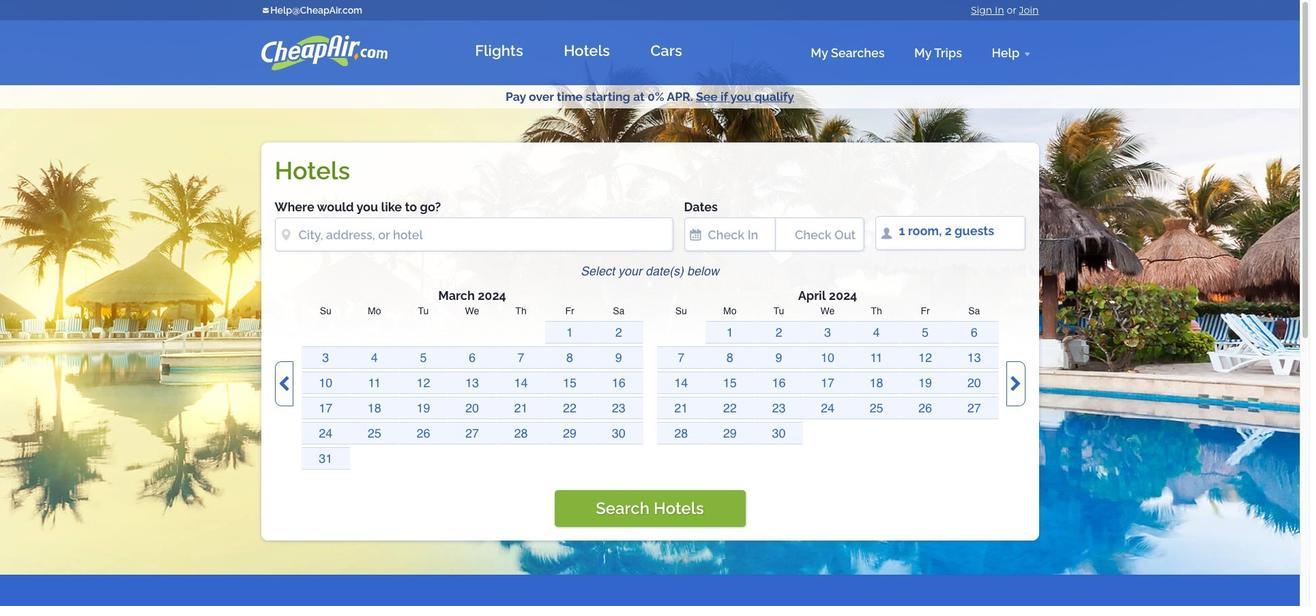 Task type: vqa. For each thing, say whether or not it's contained in the screenshot.
A cіty, tοwn, or airport text field
no



Task type: describe. For each thing, give the bounding box(es) containing it.
Check In text field
[[684, 218, 775, 252]]

City, address, or hotel text field
[[275, 218, 673, 252]]

Check Out text field
[[775, 218, 864, 252]]



Task type: locate. For each thing, give the bounding box(es) containing it.
see if you qualify - affirm financing (opens in modal) element
[[696, 89, 794, 104]]



